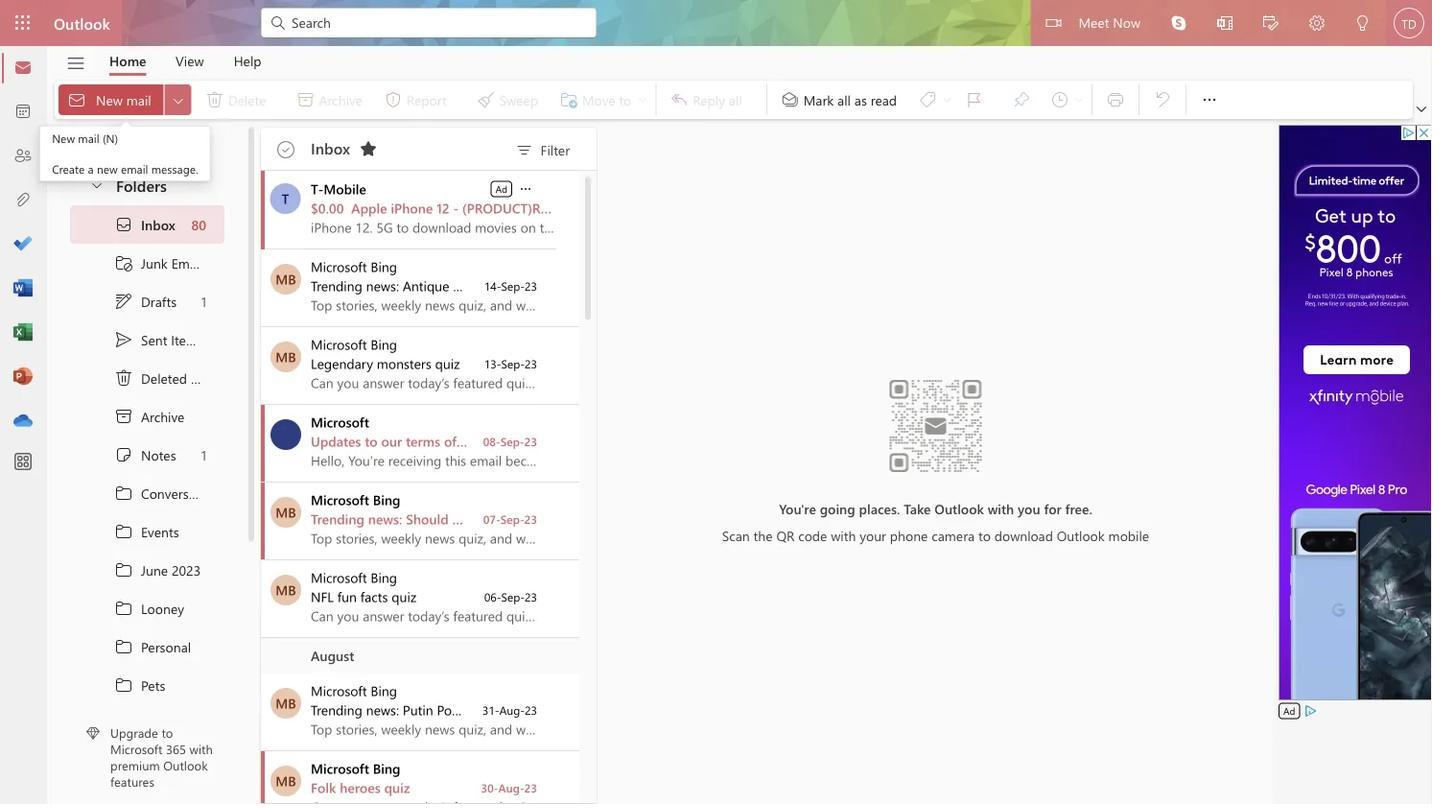 Task type: describe. For each thing, give the bounding box(es) containing it.

[[67, 90, 86, 109]]


[[1356, 15, 1371, 31]]

powerless
[[437, 701, 495, 719]]

0 vertical spatial and
[[696, 277, 718, 295]]

13-sep-23
[[484, 356, 537, 371]]

microsoft inside 'microsoft updates to our terms of use 08-sep-23'
[[311, 413, 369, 431]]

china…
[[615, 701, 659, 719]]

microsoft for legendary monsters quiz
[[311, 335, 367, 353]]

inbox heading
[[311, 128, 384, 170]]

 pets
[[114, 676, 165, 695]]

events
[[141, 523, 179, 540]]

for
[[1044, 499, 1062, 517]]

1 horizontal spatial 
[[1201, 90, 1220, 109]]

to inside you're going places. take outlook with you for free. scan the qr code with your phone camera to download outlook mobile
[[979, 527, 991, 544]]

outlook banner
[[0, 0, 1433, 48]]

pets
[[141, 676, 165, 694]]


[[66, 53, 86, 73]]

0 vertical spatial with
[[988, 499, 1014, 517]]

facts
[[361, 588, 388, 605]]

court
[[510, 510, 545, 528]]

upgrade
[[110, 724, 158, 741]]

 button
[[1294, 0, 1341, 48]]

80
[[191, 216, 206, 233]]

move & delete group
[[59, 81, 652, 119]]

$0.00
[[311, 199, 344, 217]]

microsoft inside upgrade to microsoft 365 with premium outlook features
[[110, 741, 163, 757]]

 for  personal
[[114, 637, 133, 656]]

Select a conversation checkbox
[[265, 327, 311, 372]]

filter
[[541, 141, 570, 159]]

select a conversation checkbox for folk heroes quiz
[[265, 751, 311, 796]]


[[515, 141, 534, 160]]

items for 
[[171, 331, 203, 349]]

23 for trending news: putin powerless to complain about china… and more
[[525, 702, 537, 718]]

june
[[141, 561, 168, 579]]

 tree item
[[70, 205, 225, 244]]

23 inside 'microsoft updates to our terms of use 08-sep-23'
[[525, 434, 537, 449]]

sep- for quiz
[[501, 356, 525, 371]]

excel image
[[13, 323, 33, 343]]

12
[[437, 199, 450, 217]]

now
[[1113, 13, 1141, 31]]

 new mail
[[67, 90, 151, 109]]

outlook inside upgrade to microsoft 365 with premium outlook features
[[163, 757, 208, 774]]

256gb
[[570, 199, 610, 217]]

microsoft bing for legendary monsters quiz
[[311, 335, 397, 353]]

machine
[[541, 277, 591, 295]]

microsoft for trending news: antique singer sewing machine values & what… and more
[[311, 258, 367, 275]]

home button
[[95, 46, 161, 76]]

microsoft bing image for trending news: should supreme court disqualify trump from… and more
[[271, 497, 301, 528]]

bing for trending news: antique singer sewing machine values & what… and more
[[371, 258, 397, 275]]

to do image
[[13, 235, 33, 254]]

mb for legendary monsters quiz
[[276, 348, 296, 366]]

august
[[311, 647, 354, 664]]

your
[[860, 527, 887, 544]]

mail inside the new mail (n) create a new email message.
[[78, 131, 99, 146]]

scan
[[722, 527, 750, 544]]

a
[[88, 161, 94, 177]]

august heading
[[261, 638, 580, 674]]

to inside 'microsoft updates to our terms of use 08-sep-23'
[[365, 432, 378, 450]]

(with
[[614, 199, 647, 217]]

 button
[[57, 47, 95, 80]]

1 - from the left
[[453, 199, 459, 217]]

1 horizontal spatial ad
[[1284, 704, 1296, 717]]

23 for nfl fun facts quiz
[[525, 589, 537, 605]]

select a conversation checkbox for trending news: should supreme court disqualify trump from… and more
[[265, 483, 311, 528]]

outlook link
[[54, 0, 110, 46]]

 events
[[114, 522, 179, 541]]

mb for trending news: putin powerless to complain about china… and more
[[276, 694, 296, 712]]

trending news: putin powerless to complain about china… and more
[[311, 701, 719, 719]]

looney
[[141, 599, 184, 617]]

 tree item
[[70, 397, 225, 436]]

 for  june 2023
[[114, 560, 133, 580]]

23 for trending news: should supreme court disqualify trump from… and more
[[525, 511, 537, 527]]

news: for antique
[[366, 277, 399, 295]]

 june 2023
[[114, 560, 201, 580]]

 for 
[[114, 484, 133, 503]]

download
[[995, 527, 1054, 544]]

select a conversation checkbox for trending news: putin powerless to complain about china… and more
[[265, 674, 311, 719]]

 tree item
[[70, 436, 225, 474]]

apple
[[351, 199, 387, 217]]

notes
[[141, 446, 176, 464]]


[[1046, 15, 1062, 31]]

bing for trending news: putin powerless to complain about china… and more
[[371, 682, 397, 700]]

news: for should
[[368, 510, 402, 528]]

06-
[[484, 589, 501, 605]]

folders tree item
[[70, 167, 225, 205]]

5  tree item from the top
[[70, 628, 225, 666]]

(n)
[[103, 131, 118, 146]]

updates
[[311, 432, 361, 450]]

folk heroes quiz
[[311, 779, 410, 796]]

 button
[[165, 84, 192, 115]]

terms
[[406, 432, 441, 450]]

1 for 
[[201, 292, 206, 310]]

complain
[[515, 701, 571, 719]]

new inside the new mail (n) create a new email message.
[[52, 131, 75, 146]]

inbox inside inbox 
[[311, 137, 350, 158]]

calendar image
[[13, 103, 33, 122]]

our
[[381, 432, 402, 450]]

 filter
[[515, 141, 570, 160]]

30-aug-23
[[481, 780, 537, 795]]

mobile
[[324, 180, 366, 198]]

fun
[[338, 588, 357, 605]]

 for  pets
[[114, 676, 133, 695]]

to inside upgrade to microsoft 365 with premium outlook features
[[162, 724, 173, 741]]

0 vertical spatial more
[[722, 277, 753, 295]]

 button
[[1202, 0, 1248, 48]]

camera
[[932, 527, 975, 544]]

items for 
[[191, 369, 223, 387]]

trending news: should supreme court disqualify trump from… and more
[[311, 510, 757, 528]]

24
[[651, 199, 666, 217]]

news: for putin
[[366, 701, 399, 719]]

inbox 
[[311, 137, 378, 158]]

 for  looney
[[114, 599, 133, 618]]

outlook up camera
[[935, 499, 984, 517]]

 button
[[1248, 0, 1294, 48]]

view
[[176, 52, 204, 70]]

microsoft for folk heroes quiz
[[311, 760, 369, 777]]

email
[[121, 161, 148, 177]]

microsoft bing image for trending news: antique singer sewing machine values & what… and more
[[271, 264, 301, 295]]

as
[[855, 90, 867, 108]]


[[114, 215, 133, 234]]

qr
[[777, 527, 795, 544]]

1 vertical spatial with
[[831, 527, 856, 544]]

sep- for should
[[501, 511, 525, 527]]

2023
[[172, 561, 201, 579]]

t
[[282, 190, 289, 207]]

to left the "complain"
[[499, 701, 511, 719]]

23 for folk heroes quiz
[[525, 780, 537, 795]]

you're
[[779, 499, 816, 517]]

mark
[[804, 90, 834, 108]]


[[1310, 15, 1325, 31]]

2  tree item from the top
[[70, 512, 225, 551]]

t mobile image
[[270, 183, 301, 214]]

31-aug-23
[[483, 702, 537, 718]]

microsoft bing for folk heroes quiz
[[311, 760, 401, 777]]

legendary monsters quiz
[[311, 355, 460, 372]]

quiz for folk heroes quiz
[[384, 779, 410, 796]]

microsoft bing for trending news: putin powerless to complain about china… and more
[[311, 682, 397, 700]]


[[1417, 105, 1427, 114]]

mail image
[[13, 59, 33, 78]]


[[269, 13, 288, 33]]

what…
[[651, 277, 692, 295]]

 for  popup button
[[171, 92, 186, 108]]

 deleted items
[[114, 368, 223, 388]]

bing for folk heroes quiz
[[373, 760, 401, 777]]

mb for nfl fun facts quiz
[[276, 581, 296, 599]]

 button
[[1341, 0, 1387, 48]]

 button
[[80, 167, 112, 202]]

microsoft for trending news: should supreme court disqualify trump from… and more
[[311, 491, 369, 509]]

meet now
[[1079, 13, 1141, 31]]

microsoft image
[[271, 419, 301, 450]]



Task type: vqa. For each thing, say whether or not it's contained in the screenshot.


Task type: locate. For each thing, give the bounding box(es) containing it.
07-sep-23
[[483, 511, 537, 527]]

from…
[[654, 510, 694, 528]]

4 microsoft bing from the top
[[311, 569, 397, 586]]

microsoft bing for nfl fun facts quiz
[[311, 569, 397, 586]]

features
[[110, 773, 154, 790]]

1 select a conversation checkbox from the top
[[265, 483, 311, 528]]

bing up folk heroes quiz
[[373, 760, 401, 777]]

bing up legendary monsters quiz
[[371, 335, 397, 353]]

1 trending from the top
[[311, 277, 363, 295]]

microsoft bing down august
[[311, 682, 397, 700]]

0 vertical spatial  button
[[1191, 81, 1229, 119]]

more right what…
[[722, 277, 753, 295]]

6 microsoft bing from the top
[[311, 760, 401, 777]]

3 mb from the top
[[276, 503, 296, 521]]

 tree item
[[70, 244, 225, 282]]

outlook right premium
[[163, 757, 208, 774]]

6 mb from the top
[[276, 772, 296, 790]]

 tree item
[[70, 282, 225, 320]]

left-rail-appbar navigation
[[4, 46, 42, 443]]

tab list containing home
[[95, 46, 276, 76]]

3 select a conversation checkbox from the top
[[265, 751, 311, 796]]

4 mb from the top
[[276, 581, 296, 599]]

6  from the top
[[114, 676, 133, 695]]

 left looney
[[114, 599, 133, 618]]

mb
[[276, 270, 296, 288], [276, 348, 296, 366], [276, 503, 296, 521], [276, 581, 296, 599], [276, 694, 296, 712], [276, 772, 296, 790]]

mb for trending news: should supreme court disqualify trump from… and more
[[276, 503, 296, 521]]

bing down apple
[[371, 258, 397, 275]]

1 1 from the top
[[201, 292, 206, 310]]

select a conversation checkbox down t mobile icon
[[265, 249, 311, 295]]

view button
[[161, 46, 218, 76]]

 tree item up  events
[[70, 474, 225, 512]]

 tree item
[[70, 474, 225, 512], [70, 512, 225, 551], [70, 551, 225, 589], [70, 589, 225, 628], [70, 628, 225, 666], [70, 666, 225, 704]]

microsoft bing up the "heroes"
[[311, 760, 401, 777]]

new up "create"
[[52, 131, 75, 146]]

microsoft bing image
[[271, 264, 301, 295], [271, 575, 301, 605], [271, 688, 301, 719]]

1 horizontal spatial mail
[[126, 90, 151, 108]]

1 inside  tree item
[[201, 446, 206, 464]]

14-sep-23
[[484, 278, 537, 294]]

places.
[[859, 499, 900, 517]]

trending up legendary
[[311, 277, 363, 295]]

 notes
[[114, 445, 176, 464]]

 for  button
[[89, 177, 105, 192]]

tree containing 
[[70, 205, 225, 804]]

 inbox
[[114, 215, 175, 234]]

you're going places. take outlook with you for free. scan the qr code with your phone camera to download outlook mobile
[[722, 499, 1150, 544]]

0 horizontal spatial 
[[89, 177, 105, 192]]

ad inside message list no conversations selected list box
[[496, 182, 508, 195]]

 button
[[1156, 0, 1202, 46]]

outlook inside banner
[[54, 12, 110, 33]]

with left the you
[[988, 499, 1014, 517]]

1 vertical spatial 
[[518, 181, 534, 197]]

 tree item
[[70, 359, 225, 397]]

23 for trending news: antique singer sewing machine values & what… and more
[[525, 278, 537, 294]]

1 horizontal spatial  button
[[1191, 81, 1229, 119]]

select a conversation checkbox down august
[[265, 674, 311, 719]]

microsoft up updates
[[311, 413, 369, 431]]

0 horizontal spatial with
[[190, 741, 213, 757]]

2 - from the left
[[561, 199, 566, 217]]

0 vertical spatial new
[[96, 90, 123, 108]]

 down view button
[[171, 92, 186, 108]]

2 vertical spatial microsoft bing image
[[271, 688, 301, 719]]

2 vertical spatial trending
[[311, 701, 363, 719]]

 down the a
[[89, 177, 105, 192]]

1 for 
[[201, 446, 206, 464]]


[[1264, 15, 1279, 31]]

trending for trending news: antique singer sewing machine values & what… and more
[[311, 277, 363, 295]]

0 vertical spatial aug-
[[500, 702, 525, 718]]

trending
[[311, 277, 363, 295], [311, 510, 365, 528], [311, 701, 363, 719]]

0 vertical spatial select a conversation checkbox
[[265, 483, 311, 528]]

2 vertical spatial quiz
[[384, 779, 410, 796]]

0 vertical spatial news:
[[366, 277, 399, 295]]

mail left  popup button
[[126, 90, 151, 108]]

home
[[109, 52, 146, 70]]

and for trending news: putin powerless to complain about china… and more
[[662, 701, 685, 719]]

microsoft bing up fun
[[311, 569, 397, 586]]

trending for trending news: should supreme court disqualify trump from… and more
[[311, 510, 365, 528]]

mail inside  new mail
[[126, 90, 151, 108]]

tree item
[[70, 129, 225, 167]]

mobile
[[1109, 527, 1150, 544]]

should
[[406, 510, 449, 528]]

1 horizontal spatial with
[[831, 527, 856, 544]]

Select a conversation checkbox
[[265, 249, 311, 295], [265, 560, 311, 605]]

microsoft bing image left folk
[[271, 766, 301, 796]]

 left events
[[114, 522, 133, 541]]

t-mobile
[[311, 180, 366, 198]]

1 vertical spatial quiz
[[392, 588, 417, 605]]

- right 12
[[453, 199, 459, 217]]

powerpoint image
[[13, 368, 33, 387]]

premium
[[110, 757, 160, 774]]

to left our
[[365, 432, 378, 450]]

tab list
[[95, 46, 276, 76]]

microsoft down updates
[[311, 491, 369, 509]]

1 vertical spatial new
[[52, 131, 75, 146]]

microsoft bing image left legendary
[[271, 342, 301, 372]]

use
[[460, 432, 481, 450]]

inbox right 
[[141, 216, 175, 233]]

mb for trending news: antique singer sewing machine values & what… and more
[[276, 270, 296, 288]]

message list section
[[261, 123, 788, 804]]

4  from the top
[[114, 599, 133, 618]]

sep- for facts
[[501, 589, 525, 605]]

 left pets
[[114, 676, 133, 695]]

aug- for putin
[[500, 702, 525, 718]]

 inside popup button
[[171, 92, 186, 108]]

1 vertical spatial more
[[725, 510, 757, 528]]

with inside upgrade to microsoft 365 with premium outlook features
[[190, 741, 213, 757]]

new
[[97, 161, 118, 177]]

you
[[1018, 499, 1041, 517]]

2 vertical spatial with
[[190, 741, 213, 757]]


[[114, 292, 133, 311]]

sep- for antique
[[501, 278, 525, 294]]

onedrive image
[[13, 412, 33, 431]]

Select a conversation checkbox
[[265, 405, 311, 450]]

1 select a conversation checkbox from the top
[[265, 249, 311, 295]]

2 vertical spatial news:
[[366, 701, 399, 719]]

0 vertical spatial microsoft bing image
[[271, 264, 301, 295]]

1 vertical spatial select a conversation checkbox
[[265, 674, 311, 719]]

quiz for legendary monsters quiz
[[435, 355, 460, 372]]

365
[[166, 741, 186, 757]]

news: left putin
[[366, 701, 399, 719]]

microsoft down august
[[311, 682, 367, 700]]

Select all messages checkbox
[[273, 136, 299, 163]]

archive
[[141, 408, 185, 425]]

more left qr
[[725, 510, 757, 528]]

1 vertical spatial inbox
[[141, 216, 175, 233]]

quiz right facts
[[392, 588, 417, 605]]

 left june
[[114, 560, 133, 580]]

2 select a conversation checkbox from the top
[[265, 674, 311, 719]]

personal
[[141, 638, 191, 656]]

more apps image
[[13, 453, 33, 472]]

1 inside  tree item
[[201, 292, 206, 310]]

0 vertical spatial ad
[[496, 182, 508, 195]]

 inside button
[[89, 177, 105, 192]]

tree
[[70, 205, 225, 804]]

mb for folk heroes quiz
[[276, 772, 296, 790]]

microsoft bing image down microsoft image
[[271, 497, 301, 528]]

email
[[171, 254, 203, 272]]

quiz right monsters
[[435, 355, 460, 372]]

- left 256gb
[[561, 199, 566, 217]]

1 microsoft bing from the top
[[311, 258, 397, 275]]

1 microsoft bing image from the top
[[271, 264, 301, 295]]

1  tree item from the top
[[70, 474, 225, 512]]

nfl fun facts quiz
[[311, 588, 417, 605]]

 mark all as read
[[781, 90, 897, 109]]

 tree item down  events
[[70, 551, 225, 589]]

3 trending from the top
[[311, 701, 363, 719]]

select a conversation checkbox left the "heroes"
[[265, 751, 311, 796]]

iphone
[[391, 199, 433, 217]]

microsoft bing image for trending news: putin powerless to complain about china… and more
[[271, 688, 301, 719]]

outlook down free.
[[1057, 527, 1105, 544]]

tree item inside application
[[70, 129, 225, 167]]

select a conversation checkbox for nfl fun facts quiz
[[265, 560, 311, 605]]

-
[[453, 199, 459, 217], [561, 199, 566, 217]]

23 for legendary monsters quiz
[[525, 356, 537, 371]]

0 horizontal spatial inbox
[[141, 216, 175, 233]]

 down 
[[114, 484, 133, 503]]

0 vertical spatial inbox
[[311, 137, 350, 158]]

upgrade to microsoft 365 with premium outlook features
[[110, 724, 213, 790]]

13-
[[484, 356, 501, 371]]

5 microsoft bing from the top
[[311, 682, 397, 700]]

1 horizontal spatial new
[[96, 90, 123, 108]]

0 vertical spatial 1
[[201, 292, 206, 310]]

0 vertical spatial mail
[[126, 90, 151, 108]]

microsoft up legendary
[[311, 335, 367, 353]]

microsoft up features
[[110, 741, 163, 757]]

 up  pets
[[114, 637, 133, 656]]

microsoft for trending news: putin powerless to complain about china… and more
[[311, 682, 367, 700]]

set your advertising preferences image
[[1303, 703, 1319, 719]]

drafts
[[141, 292, 177, 310]]

folk
[[311, 779, 336, 796]]

2  from the top
[[114, 522, 133, 541]]

inbox
[[311, 137, 350, 158], [141, 216, 175, 233]]

quiz right the "heroes"
[[384, 779, 410, 796]]

 button
[[1191, 81, 1229, 119], [517, 179, 534, 198]]

microsoft for nfl fun facts quiz
[[311, 569, 367, 586]]

with right 365
[[190, 741, 213, 757]]

1 vertical spatial news:
[[368, 510, 402, 528]]

14-
[[484, 278, 501, 294]]

3  from the top
[[114, 560, 133, 580]]

0 horizontal spatial mail
[[78, 131, 99, 146]]

1 vertical spatial ad
[[1284, 704, 1296, 717]]

bing down august heading at the bottom
[[371, 682, 397, 700]]

 tree item up  personal
[[70, 589, 225, 628]]

0 vertical spatial quiz
[[435, 355, 460, 372]]

1 horizontal spatial -
[[561, 199, 566, 217]]

microsoft up folk
[[311, 760, 369, 777]]

0 vertical spatial 
[[1201, 90, 1220, 109]]

bing for nfl fun facts quiz
[[371, 569, 397, 586]]

to right upgrade
[[162, 724, 173, 741]]

to right camera
[[979, 527, 991, 544]]

and right china…
[[662, 701, 685, 719]]

aug- for quiz
[[499, 780, 525, 795]]

4  tree item from the top
[[70, 589, 225, 628]]

 up (product)red
[[518, 181, 534, 197]]

take
[[904, 499, 931, 517]]

inbox inside  inbox
[[141, 216, 175, 233]]

more for trending news: should supreme court disqualify trump from… and more
[[725, 510, 757, 528]]

0 vertical spatial select a conversation checkbox
[[265, 249, 311, 295]]

 tree item
[[70, 320, 225, 359]]

junk
[[141, 254, 168, 272]]

1 vertical spatial  button
[[517, 179, 534, 198]]

 button up (product)red
[[517, 179, 534, 198]]

1 vertical spatial aug-
[[499, 780, 525, 795]]

&
[[637, 277, 647, 295]]


[[114, 368, 133, 388]]

sep- inside 'microsoft updates to our terms of use 08-sep-23'
[[501, 434, 525, 449]]

2 trending from the top
[[311, 510, 365, 528]]

news: left should
[[368, 510, 402, 528]]

5 mb from the top
[[276, 694, 296, 712]]

with
[[988, 499, 1014, 517], [831, 527, 856, 544], [190, 741, 213, 757]]

t-
[[311, 180, 324, 198]]

3  tree item from the top
[[70, 551, 225, 589]]

help button
[[219, 46, 276, 76]]

1 vertical spatial select a conversation checkbox
[[265, 560, 311, 605]]

aug- right powerless
[[500, 702, 525, 718]]

monthly
[[670, 199, 721, 217]]

Search for email, meetings, files and more. field
[[290, 12, 585, 32]]

microsoft bing image for legendary monsters quiz
[[271, 342, 301, 372]]

0 horizontal spatial ad
[[496, 182, 508, 195]]

0 vertical spatial 
[[171, 92, 186, 108]]

new inside  new mail
[[96, 90, 123, 108]]

microsoft bing down updates
[[311, 491, 401, 509]]

 button inside message list no conversations selected list box
[[517, 179, 534, 198]]

1 right notes
[[201, 446, 206, 464]]

new
[[96, 90, 123, 108], [52, 131, 75, 146]]

1 vertical spatial 1
[[201, 446, 206, 464]]

0 horizontal spatial new
[[52, 131, 75, 146]]

 inside message list no conversations selected list box
[[518, 181, 534, 197]]

2 microsoft bing from the top
[[311, 335, 397, 353]]

tab list inside application
[[95, 46, 276, 76]]

going
[[820, 499, 856, 517]]

and
[[696, 277, 718, 295], [698, 510, 721, 528], [662, 701, 685, 719]]

new right 
[[96, 90, 123, 108]]

td image
[[1394, 8, 1425, 38]]

more for trending news: putin powerless to complain about china… and more
[[688, 701, 719, 719]]

 for  events
[[114, 522, 133, 541]]

0 horizontal spatial -
[[453, 199, 459, 217]]

6  tree item from the top
[[70, 666, 225, 704]]

3 microsoft bing image from the top
[[271, 688, 301, 719]]

and left scan on the right of page
[[698, 510, 721, 528]]

microsoft bing image inside select a conversation option
[[271, 688, 301, 719]]

more right china…
[[688, 701, 719, 719]]

 down  dropdown button at the top
[[1201, 90, 1220, 109]]

1 vertical spatial mail
[[78, 131, 99, 146]]

microsoft bing for trending news: should supreme court disqualify trump from… and more
[[311, 491, 401, 509]]

2 vertical spatial more
[[688, 701, 719, 719]]

microsoft bing image
[[271, 342, 301, 372], [271, 497, 301, 528], [271, 766, 301, 796]]

3 microsoft bing from the top
[[311, 491, 401, 509]]

trending for trending news: putin powerless to complain about china… and more
[[311, 701, 363, 719]]

about
[[575, 701, 612, 719]]

select a conversation checkbox for trending news: antique singer sewing machine values & what… and more
[[265, 249, 311, 295]]

application
[[0, 0, 1433, 804]]

mb inside option
[[276, 348, 296, 366]]

microsoft bing image inside mb option
[[271, 342, 301, 372]]

phone
[[890, 527, 928, 544]]

more
[[722, 277, 753, 295], [725, 510, 757, 528], [688, 701, 719, 719]]

bing down our
[[373, 491, 401, 509]]

putin
[[403, 701, 433, 719]]

0 vertical spatial trending
[[311, 277, 363, 295]]

30-
[[481, 780, 499, 795]]

23 right 07-
[[525, 511, 537, 527]]

1 vertical spatial microsoft bing image
[[271, 575, 301, 605]]

2 microsoft bing image from the top
[[271, 575, 301, 605]]

quiz
[[435, 355, 460, 372], [392, 588, 417, 605], [384, 779, 410, 796]]

1 vertical spatial items
[[191, 369, 223, 387]]

2 mb from the top
[[276, 348, 296, 366]]

1 horizontal spatial 
[[171, 92, 186, 108]]

help
[[234, 52, 262, 70]]

2 select a conversation checkbox from the top
[[265, 560, 311, 605]]

microsoft bing up legendary
[[311, 335, 397, 353]]

 drafts
[[114, 292, 177, 311]]

microsoft bing image for nfl fun facts quiz
[[271, 575, 301, 605]]

 tree item down  looney
[[70, 628, 225, 666]]

23 right 30- on the left bottom of the page
[[525, 780, 537, 795]]

select a conversation checkbox left fun
[[265, 560, 311, 605]]


[[1201, 90, 1220, 109], [518, 181, 534, 197]]

bing for legendary monsters quiz
[[371, 335, 397, 353]]

 tree item down  personal
[[70, 666, 225, 704]]

23 right 13-
[[525, 356, 537, 371]]

trending down updates
[[311, 510, 365, 528]]

2 vertical spatial microsoft bing image
[[271, 766, 301, 796]]

microsoft bing for trending news: antique singer sewing machine values & what… and more
[[311, 258, 397, 275]]

microsoft up fun
[[311, 569, 367, 586]]

1 vertical spatial microsoft bing image
[[271, 497, 301, 528]]

1 vertical spatial and
[[698, 510, 721, 528]]

aug- down 31-aug-23
[[499, 780, 525, 795]]

application containing outlook
[[0, 0, 1433, 804]]

mail left the (n)
[[78, 131, 99, 146]]

 tree item up june
[[70, 512, 225, 551]]

 looney
[[114, 599, 184, 618]]

2 microsoft bing image from the top
[[271, 497, 301, 528]]

06-sep-23
[[484, 589, 537, 605]]

items inside  deleted items
[[191, 369, 223, 387]]


[[114, 445, 133, 464]]

select a conversation checkbox down microsoft image
[[265, 483, 311, 528]]

ad left set your advertising preferences image at the bottom right
[[1284, 704, 1296, 717]]

tags group
[[771, 81, 1088, 119]]

microsoft bing image for folk heroes quiz
[[271, 766, 301, 796]]

and right what…
[[696, 277, 718, 295]]

files image
[[13, 191, 33, 210]]

people image
[[13, 147, 33, 166]]

0 vertical spatial items
[[171, 331, 203, 349]]

Select a conversation checkbox
[[265, 483, 311, 528], [265, 674, 311, 719], [265, 751, 311, 796]]

 button down  dropdown button at the top
[[1191, 81, 1229, 119]]

1  from the top
[[114, 484, 133, 503]]

payments)
[[725, 199, 788, 217]]

tree inside application
[[70, 205, 225, 804]]

1 horizontal spatial inbox
[[311, 137, 350, 158]]

microsoft down $0.00
[[311, 258, 367, 275]]

and for trending news: should supreme court disqualify trump from… and more
[[698, 510, 721, 528]]

news: left antique
[[366, 277, 399, 295]]

0 horizontal spatial  button
[[517, 179, 534, 198]]

2 horizontal spatial with
[[988, 499, 1014, 517]]

with down going on the bottom of the page
[[831, 527, 856, 544]]

2 vertical spatial select a conversation checkbox
[[265, 751, 311, 796]]

inbox left 
[[311, 137, 350, 158]]

bing up facts
[[371, 569, 397, 586]]

microsoft bing down apple
[[311, 258, 397, 275]]

2 vertical spatial and
[[662, 701, 685, 719]]

1 microsoft bing image from the top
[[271, 342, 301, 372]]

2 1 from the top
[[201, 446, 206, 464]]

ad up (product)red
[[496, 182, 508, 195]]

3 microsoft bing image from the top
[[271, 766, 301, 796]]

bing
[[371, 258, 397, 275], [371, 335, 397, 353], [373, 491, 401, 509], [371, 569, 397, 586], [371, 682, 397, 700], [373, 760, 401, 777]]

sewing
[[494, 277, 537, 295]]

outlook up  button
[[54, 12, 110, 33]]

free.
[[1066, 499, 1093, 517]]

message list no conversations selected list box
[[261, 171, 788, 804]]

5  from the top
[[114, 637, 133, 656]]

sent
[[141, 331, 167, 349]]

items right deleted
[[191, 369, 223, 387]]

1 down "email"
[[201, 292, 206, 310]]

1 mb from the top
[[276, 270, 296, 288]]

items right sent
[[171, 331, 203, 349]]

 button
[[1413, 100, 1431, 119]]

heroes
[[340, 779, 381, 796]]

23 right the '31-'
[[525, 702, 537, 718]]

 personal
[[114, 637, 191, 656]]

values
[[595, 277, 633, 295]]

items inside  sent items
[[171, 331, 203, 349]]

$0.00 apple iphone 12 - (product)red - 256gb (with 24 monthly payments)
[[311, 199, 788, 217]]

read
[[871, 90, 897, 108]]

23 right 08- on the left bottom of page
[[525, 434, 537, 449]]

23 left machine
[[525, 278, 537, 294]]

word image
[[13, 279, 33, 298]]

0 horizontal spatial 
[[518, 181, 534, 197]]

1 vertical spatial 
[[89, 177, 105, 192]]

deleted
[[141, 369, 187, 387]]

premium features image
[[86, 727, 100, 740]]

 search field
[[261, 0, 597, 43]]

bing for trending news: should supreme court disqualify trump from… and more
[[373, 491, 401, 509]]

23 right '06-'
[[525, 589, 537, 605]]

trending down august
[[311, 701, 363, 719]]

0 vertical spatial microsoft bing image
[[271, 342, 301, 372]]

1 vertical spatial trending
[[311, 510, 365, 528]]



